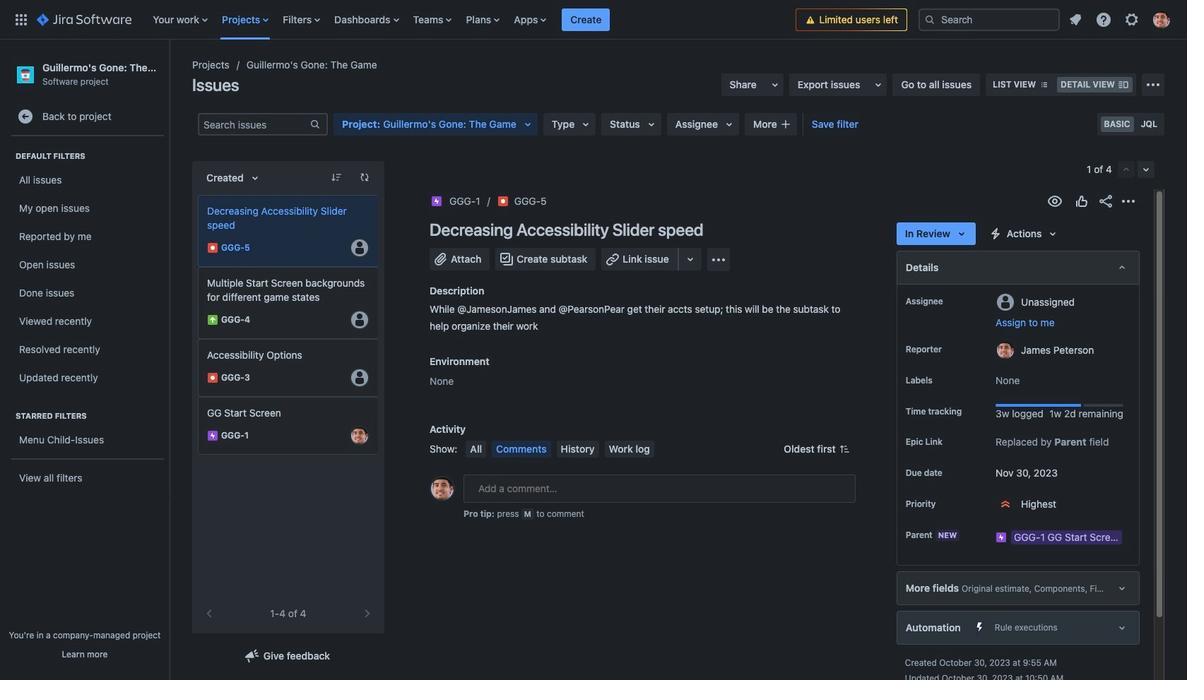 Task type: describe. For each thing, give the bounding box(es) containing it.
settings image
[[1124, 11, 1141, 28]]

your profile and settings image
[[1154, 11, 1171, 28]]

primary element
[[8, 0, 796, 39]]

Add a comment… field
[[464, 475, 856, 503]]

addicon image
[[780, 119, 792, 130]]

automation element
[[897, 612, 1140, 646]]

watch options: you are not watching this issue, 0 people watching image
[[1047, 193, 1064, 210]]

2 bug element from the top
[[198, 339, 379, 397]]

starred filters group
[[7, 397, 165, 459]]

copy link to issue image
[[544, 195, 555, 206]]

epic image
[[207, 431, 218, 442]]

heading for the default filters group
[[11, 151, 164, 162]]

actions image
[[1121, 193, 1138, 210]]

epic element
[[198, 397, 379, 455]]

1 bug element from the top
[[198, 195, 379, 267]]

notifications image
[[1068, 11, 1084, 28]]

issues list box
[[198, 195, 379, 455]]

Search field
[[919, 8, 1060, 31]]

0 vertical spatial bug image
[[497, 196, 509, 207]]

bug image
[[207, 373, 218, 384]]



Task type: locate. For each thing, give the bounding box(es) containing it.
1 heading from the top
[[11, 151, 164, 162]]

0 vertical spatial heading
[[11, 151, 164, 162]]

1 vertical spatial heading
[[11, 411, 164, 422]]

order by image
[[246, 170, 263, 187]]

menu bar
[[463, 441, 657, 458]]

appswitcher icon image
[[13, 11, 30, 28]]

epic image
[[431, 196, 443, 207]]

improvement element
[[198, 267, 379, 339]]

bug element
[[198, 195, 379, 267], [198, 339, 379, 397]]

list item
[[562, 0, 610, 39]]

sort descending image
[[331, 172, 342, 183]]

jira software image
[[37, 11, 132, 28], [37, 11, 132, 28]]

2 heading from the top
[[11, 411, 164, 422]]

details element
[[897, 251, 1140, 285]]

heading inside the default filters group
[[11, 151, 164, 162]]

bug image
[[497, 196, 509, 207], [207, 242, 218, 254]]

improvement image
[[207, 315, 218, 326]]

default filters group
[[7, 137, 165, 397]]

search image
[[925, 14, 936, 25]]

heading
[[11, 151, 164, 162], [11, 411, 164, 422]]

1 vertical spatial bug image
[[207, 242, 218, 254]]

None search field
[[919, 8, 1060, 31]]

assignee pin to top. only you can see pinned fields. image
[[947, 296, 958, 308]]

list
[[146, 0, 796, 39], [1063, 7, 1179, 32]]

0 vertical spatial bug element
[[198, 195, 379, 267]]

banner
[[0, 0, 1188, 40]]

1 horizontal spatial bug image
[[497, 196, 509, 207]]

Search issues text field
[[199, 115, 310, 134]]

more fields element
[[897, 572, 1140, 606]]

sidebar navigation image
[[154, 57, 185, 85]]

heading inside starred filters group
[[11, 411, 164, 422]]

help image
[[1096, 11, 1113, 28]]

vote options: no one has voted for this issue yet. image
[[1074, 193, 1091, 210]]

1 horizontal spatial list
[[1063, 7, 1179, 32]]

bug image inside the issues list box
[[207, 242, 218, 254]]

0 horizontal spatial list
[[146, 0, 796, 39]]

heading for starred filters group
[[11, 411, 164, 422]]

refresh image
[[359, 172, 370, 183]]

import and bulk change issues image
[[1145, 76, 1162, 93]]

0 horizontal spatial bug image
[[207, 242, 218, 254]]

add app image
[[710, 251, 727, 268]]

group
[[1118, 161, 1155, 178]]

1 vertical spatial bug element
[[198, 339, 379, 397]]

link web pages and more image
[[682, 251, 699, 268]]

epic icon image
[[996, 533, 1008, 544]]



Task type: vqa. For each thing, say whether or not it's contained in the screenshot.
the top Bug icon
yes



